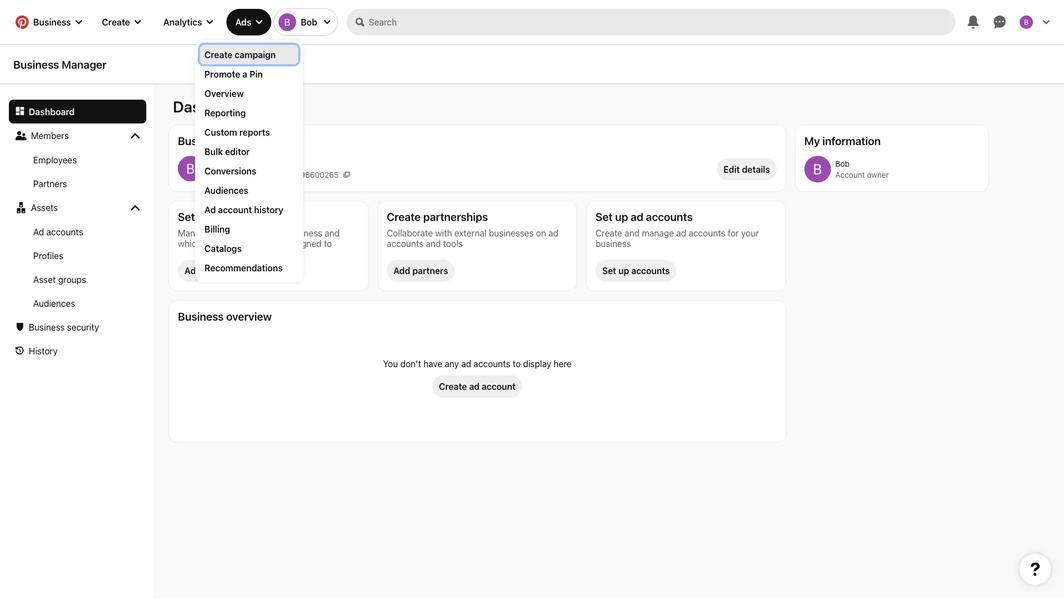 Task type: locate. For each thing, give the bounding box(es) containing it.
ad up billing
[[205, 205, 216, 215]]

business information
[[178, 134, 285, 147]]

1 add from the left
[[185, 266, 202, 276]]

1 horizontal spatial bob
[[301, 17, 317, 27]]

create inside button
[[439, 382, 467, 392]]

reporting
[[205, 108, 246, 118]]

set inside set up ad accounts create and manage ad accounts for your business
[[596, 210, 613, 223]]

create for partnerships
[[387, 210, 421, 223]]

0 horizontal spatial to
[[324, 238, 332, 249]]

bob left account switcher arrow icon
[[301, 17, 317, 27]]

your up billing
[[213, 210, 236, 223]]

your
[[213, 210, 236, 223], [267, 228, 285, 238], [742, 228, 759, 238]]

to
[[324, 238, 332, 249], [513, 359, 521, 369]]

edit details button
[[717, 158, 777, 181]]

profiles button
[[9, 244, 146, 268]]

accounts up add partners
[[387, 238, 424, 249]]

asset groups button
[[9, 268, 146, 292]]

account inside primary navigation header navigation
[[218, 205, 252, 215]]

history
[[29, 346, 58, 357]]

business id: 1109011614398600265
[[208, 170, 339, 179]]

dashboard up the members
[[29, 106, 75, 117]]

more sections image
[[131, 131, 140, 140]]

your right for
[[742, 228, 759, 238]]

create up set up accounts
[[596, 228, 623, 238]]

create inside create partnerships collaborate with external businesses on ad accounts and tools
[[387, 210, 421, 223]]

ad right any
[[462, 359, 472, 369]]

1 horizontal spatial add
[[394, 266, 410, 276]]

1 vertical spatial ad
[[33, 227, 44, 237]]

create inside 'menu item'
[[205, 49, 233, 60]]

your right in
[[267, 228, 285, 238]]

0 horizontal spatial add
[[185, 266, 202, 276]]

who
[[213, 228, 229, 238]]

business for business security
[[29, 322, 65, 333]]

ad for ad accounts
[[33, 227, 44, 237]]

ad down billing
[[204, 238, 214, 249]]

business
[[287, 228, 323, 238], [596, 238, 631, 249]]

set up ad accounts create and manage ad accounts for your business
[[596, 210, 759, 249]]

1 horizontal spatial information
[[823, 134, 881, 147]]

create ad account
[[439, 382, 516, 392]]

2 horizontal spatial your
[[742, 228, 759, 238]]

ad account history link
[[205, 204, 294, 216]]

dashboard up custom
[[173, 98, 250, 116]]

on
[[536, 228, 547, 238]]

1 vertical spatial to
[[513, 359, 521, 369]]

overview
[[205, 88, 244, 99]]

bob image left bulk
[[178, 156, 204, 182]]

ads
[[235, 17, 252, 27]]

set for set up ad accounts
[[596, 210, 613, 223]]

ad down you don't have any ad accounts to display here
[[469, 382, 480, 392]]

business button
[[9, 9, 89, 35]]

search icon image
[[356, 18, 365, 27]]

1 vertical spatial audiences
[[33, 298, 75, 309]]

2 horizontal spatial and
[[625, 228, 640, 238]]

0 vertical spatial ad
[[205, 205, 216, 215]]

assets
[[31, 202, 58, 213]]

business for business information
[[178, 134, 224, 147]]

business down business button on the top
[[13, 58, 59, 71]]

business
[[33, 17, 71, 27], [13, 58, 59, 71], [178, 134, 224, 147], [208, 170, 240, 179], [178, 310, 224, 323], [29, 322, 65, 333]]

audiences inside button
[[33, 298, 75, 309]]

business left business badge dropdown menu button icon
[[33, 17, 71, 27]]

manage
[[642, 228, 674, 238]]

audiences for 'audiences' link
[[205, 185, 249, 196]]

partners
[[33, 179, 67, 189]]

business inside set up your team manage who works in your business and which ad accounts they're assigned to
[[287, 228, 323, 238]]

business right they're
[[287, 228, 323, 238]]

0 vertical spatial audiences
[[205, 185, 249, 196]]

set up accounts button
[[596, 260, 677, 282]]

external
[[455, 228, 487, 238]]

with
[[436, 228, 452, 238]]

0 vertical spatial to
[[324, 238, 332, 249]]

ad accounts
[[33, 227, 83, 237]]

create up promote
[[205, 49, 233, 60]]

up for ad
[[616, 210, 629, 223]]

audiences inside primary navigation header navigation
[[205, 185, 249, 196]]

ad inside button
[[33, 227, 44, 237]]

bob image right ads popup button
[[279, 13, 296, 31]]

0 horizontal spatial dashboard
[[29, 106, 75, 117]]

security
[[67, 322, 99, 333]]

a
[[243, 69, 248, 79]]

1 horizontal spatial audiences
[[205, 185, 249, 196]]

bob down bulk
[[208, 157, 225, 168]]

analytics
[[163, 17, 202, 27]]

accounts up manage
[[646, 210, 693, 223]]

2 information from the left
[[823, 134, 881, 147]]

accounts
[[646, 210, 693, 223], [46, 227, 83, 237], [689, 228, 726, 238], [216, 238, 253, 249], [387, 238, 424, 249], [632, 266, 670, 276], [474, 359, 511, 369]]

ads button
[[227, 9, 272, 35]]

up inside set up your team manage who works in your business and which ad accounts they're assigned to
[[198, 210, 211, 223]]

and right 'assigned'
[[325, 228, 340, 238]]

ad inside button
[[469, 382, 480, 392]]

bob image for business information
[[178, 156, 204, 182]]

audiences
[[205, 185, 249, 196], [33, 298, 75, 309]]

business for business manager
[[13, 58, 59, 71]]

account switcher arrow icon image
[[324, 19, 331, 26]]

up
[[198, 210, 211, 223], [616, 210, 629, 223], [619, 266, 630, 276]]

information for my information
[[823, 134, 881, 147]]

1 information from the left
[[226, 134, 285, 147]]

0 horizontal spatial audiences
[[33, 298, 75, 309]]

1 horizontal spatial dashboard
[[173, 98, 250, 116]]

you don't have any ad accounts to display here
[[383, 359, 572, 369]]

ad down assets
[[33, 227, 44, 237]]

people image
[[16, 130, 27, 141]]

business badge dropdown menu button image
[[75, 19, 82, 26]]

bob image inside 'button'
[[279, 13, 296, 31]]

1 horizontal spatial bob image
[[279, 13, 296, 31]]

campaign
[[235, 49, 276, 60]]

0 horizontal spatial information
[[226, 134, 285, 147]]

and inside create partnerships collaborate with external businesses on ad accounts and tools
[[426, 238, 441, 249]]

bob inside bob account owner
[[836, 159, 850, 168]]

account
[[218, 205, 252, 215], [482, 382, 516, 392]]

your inside set up ad accounts create and manage ad accounts for your business
[[742, 228, 759, 238]]

to left display
[[513, 359, 521, 369]]

account inside button
[[482, 382, 516, 392]]

up inside set up ad accounts create and manage ad accounts for your business
[[616, 210, 629, 223]]

create
[[102, 17, 130, 27], [205, 49, 233, 60], [387, 210, 421, 223], [596, 228, 623, 238], [439, 382, 467, 392]]

1 horizontal spatial and
[[426, 238, 441, 249]]

bob up account
[[836, 159, 850, 168]]

information for business information
[[226, 134, 285, 147]]

business inside set up ad accounts create and manage ad accounts for your business
[[596, 238, 631, 249]]

more sections image
[[131, 204, 140, 212]]

business up set up accounts
[[596, 238, 631, 249]]

accounts down manage
[[632, 266, 670, 276]]

audiences down conversions
[[205, 185, 249, 196]]

1 horizontal spatial account
[[482, 382, 516, 392]]

account down you don't have any ad accounts to display here
[[482, 382, 516, 392]]

catalogs link
[[205, 242, 294, 255]]

0 vertical spatial account
[[218, 205, 252, 215]]

add partners
[[394, 266, 448, 276]]

bob
[[301, 17, 317, 27], [208, 157, 225, 168], [836, 159, 850, 168]]

my information
[[805, 134, 881, 147]]

up inside button
[[619, 266, 630, 276]]

create inside set up ad accounts create and manage ad accounts for your business
[[596, 228, 623, 238]]

0 horizontal spatial ad
[[33, 227, 44, 237]]

owner
[[868, 171, 890, 180]]

create down any
[[439, 382, 467, 392]]

0 horizontal spatial business
[[287, 228, 323, 238]]

business left id:
[[208, 170, 240, 179]]

add left partners
[[394, 266, 410, 276]]

business up history in the bottom left of the page
[[29, 322, 65, 333]]

1 horizontal spatial business
[[596, 238, 631, 249]]

ad
[[205, 205, 216, 215], [33, 227, 44, 237]]

bob inside 'button'
[[301, 17, 317, 27]]

business inside primary navigation header navigation
[[33, 17, 71, 27]]

2 horizontal spatial bob
[[836, 159, 850, 168]]

accounts inside create partnerships collaborate with external businesses on ad accounts and tools
[[387, 238, 424, 249]]

asset groups
[[33, 275, 86, 285]]

and left manage
[[625, 228, 640, 238]]

business down reporting
[[178, 134, 224, 147]]

up for your
[[198, 210, 211, 223]]

0 horizontal spatial and
[[325, 228, 340, 238]]

2 horizontal spatial bob image
[[805, 156, 832, 183]]

overview link
[[205, 87, 294, 100]]

asset
[[33, 275, 56, 285]]

manage
[[178, 228, 210, 238]]

to right 'assigned'
[[324, 238, 332, 249]]

0 horizontal spatial bob
[[208, 157, 225, 168]]

bob image down my
[[805, 156, 832, 183]]

members button
[[9, 124, 146, 148]]

works
[[232, 228, 255, 238]]

ad right the on
[[549, 228, 559, 238]]

account down 'audiences' link
[[218, 205, 252, 215]]

ad inside navigation
[[205, 205, 216, 215]]

partnerships
[[424, 210, 488, 223]]

add down which
[[185, 266, 202, 276]]

0 horizontal spatial account
[[218, 205, 252, 215]]

have
[[424, 359, 443, 369]]

custom
[[205, 127, 237, 138]]

create right business badge dropdown menu button icon
[[102, 17, 130, 27]]

and left tools
[[426, 238, 441, 249]]

to inside set up your team manage who works in your business and which ad accounts they're assigned to
[[324, 238, 332, 249]]

0 horizontal spatial bob image
[[178, 156, 204, 182]]

business down the add employees button
[[178, 310, 224, 323]]

set inside set up your team manage who works in your business and which ad accounts they're assigned to
[[178, 210, 195, 223]]

business security button
[[9, 316, 146, 339]]

pin
[[250, 69, 263, 79]]

promote a pin
[[205, 69, 263, 79]]

audiences button
[[9, 292, 146, 316]]

details
[[742, 164, 771, 175]]

accounts down the billing 'link'
[[216, 238, 253, 249]]

promote a pin link
[[205, 68, 294, 80]]

bulk editor
[[205, 146, 250, 157]]

and inside set up your team manage who works in your business and which ad accounts they're assigned to
[[325, 228, 340, 238]]

create up collaborate
[[387, 210, 421, 223]]

1 vertical spatial account
[[482, 382, 516, 392]]

2 add from the left
[[394, 266, 410, 276]]

bob image
[[279, 13, 296, 31], [178, 156, 204, 182], [805, 156, 832, 183]]

1 horizontal spatial ad
[[205, 205, 216, 215]]

ad account history
[[205, 205, 284, 215]]

they're
[[255, 238, 283, 249]]

ad
[[631, 210, 644, 223], [549, 228, 559, 238], [677, 228, 687, 238], [204, 238, 214, 249], [462, 359, 472, 369], [469, 382, 480, 392]]

0 horizontal spatial your
[[213, 210, 236, 223]]

set inside button
[[603, 266, 617, 276]]

employees
[[204, 266, 249, 276]]

audiences down asset groups
[[33, 298, 75, 309]]



Task type: describe. For each thing, give the bounding box(es) containing it.
audiences link
[[205, 184, 294, 197]]

recommendations link
[[205, 262, 294, 275]]

1109011614398600265
[[254, 170, 339, 179]]

businesses
[[489, 228, 534, 238]]

business manager
[[13, 58, 107, 71]]

dashboard inside button
[[29, 106, 75, 117]]

display
[[523, 359, 552, 369]]

my
[[805, 134, 820, 147]]

1 horizontal spatial to
[[513, 359, 521, 369]]

employees
[[33, 155, 77, 165]]

team
[[238, 210, 264, 223]]

set up your team manage who works in your business and which ad accounts they're assigned to
[[178, 210, 340, 249]]

pinterest image
[[16, 16, 29, 29]]

add employees button
[[178, 260, 256, 282]]

security image
[[16, 323, 24, 332]]

overview
[[226, 310, 272, 323]]

promote
[[205, 69, 240, 79]]

history image
[[16, 347, 24, 356]]

Search text field
[[369, 9, 956, 35]]

add for collaborate
[[394, 266, 410, 276]]

analytics button
[[155, 9, 222, 35]]

partners button
[[9, 172, 146, 196]]

recommendations
[[205, 263, 283, 273]]

editor
[[225, 146, 250, 157]]

manager
[[62, 58, 107, 71]]

add employees
[[185, 266, 249, 276]]

conversions
[[205, 166, 257, 176]]

business security
[[29, 322, 99, 333]]

ad inside create partnerships collaborate with external businesses on ad accounts and tools
[[549, 228, 559, 238]]

reporting link
[[205, 106, 294, 119]]

edit details
[[724, 164, 771, 175]]

billing link
[[205, 223, 294, 236]]

create inside 'popup button'
[[102, 17, 130, 27]]

business for business overview
[[178, 310, 224, 323]]

account
[[836, 171, 866, 180]]

set up accounts
[[603, 266, 670, 276]]

bob image
[[1020, 16, 1034, 29]]

id:
[[242, 170, 252, 179]]

assets image
[[16, 202, 27, 214]]

here
[[554, 359, 572, 369]]

history
[[254, 205, 284, 215]]

create partnerships collaborate with external businesses on ad accounts and tools
[[387, 210, 559, 249]]

members
[[31, 130, 69, 141]]

edit
[[724, 164, 740, 175]]

audiences for audiences button
[[33, 298, 75, 309]]

any
[[445, 359, 459, 369]]

billing
[[205, 224, 230, 235]]

ad right manage
[[677, 228, 687, 238]]

reports
[[239, 127, 270, 138]]

accounts inside set up your team manage who works in your business and which ad accounts they're assigned to
[[216, 238, 253, 249]]

accounts left for
[[689, 228, 726, 238]]

partners
[[413, 266, 448, 276]]

groups
[[58, 275, 86, 285]]

business overview
[[178, 310, 272, 323]]

ad up manage
[[631, 210, 644, 223]]

accounts up profiles button
[[46, 227, 83, 237]]

bulk editor link
[[205, 145, 294, 158]]

create campaign
[[205, 49, 276, 60]]

tools
[[443, 238, 463, 249]]

in
[[258, 228, 265, 238]]

add partners button
[[387, 260, 455, 282]]

profiles
[[33, 251, 63, 261]]

conversions link
[[205, 165, 294, 177]]

bob button
[[274, 9, 337, 35]]

create button
[[93, 9, 150, 35]]

up for accounts
[[619, 266, 630, 276]]

bob image for my information
[[805, 156, 832, 183]]

add for your
[[185, 266, 202, 276]]

create for campaign
[[205, 49, 233, 60]]

ad inside set up your team manage who works in your business and which ad accounts they're assigned to
[[204, 238, 214, 249]]

custom reports
[[205, 127, 270, 138]]

dashboard image
[[16, 107, 24, 115]]

ad for ad account history
[[205, 205, 216, 215]]

assets button
[[9, 196, 146, 220]]

1 horizontal spatial your
[[267, 228, 285, 238]]

don't
[[401, 359, 421, 369]]

dashboard button
[[9, 100, 146, 124]]

bob account owner
[[836, 159, 890, 180]]

create campaign menu item
[[200, 45, 298, 64]]

you
[[383, 359, 398, 369]]

create campaign link
[[205, 48, 294, 61]]

business for business
[[33, 17, 71, 27]]

bulk
[[205, 146, 223, 157]]

create for ad
[[439, 382, 467, 392]]

ad accounts button
[[9, 220, 146, 244]]

for
[[728, 228, 739, 238]]

create ad account button
[[433, 376, 523, 398]]

set for set up your team
[[178, 210, 195, 223]]

catalogs
[[205, 243, 242, 254]]

history button
[[9, 339, 146, 363]]

which
[[178, 238, 202, 249]]

custom reports link
[[205, 126, 294, 139]]

primary navigation header navigation
[[7, 2, 1058, 283]]

business for business id: 1109011614398600265
[[208, 170, 240, 179]]

collaborate
[[387, 228, 433, 238]]

and inside set up ad accounts create and manage ad accounts for your business
[[625, 228, 640, 238]]

assigned
[[286, 238, 322, 249]]

accounts up create ad account button
[[474, 359, 511, 369]]



Task type: vqa. For each thing, say whether or not it's contained in the screenshot.
access
no



